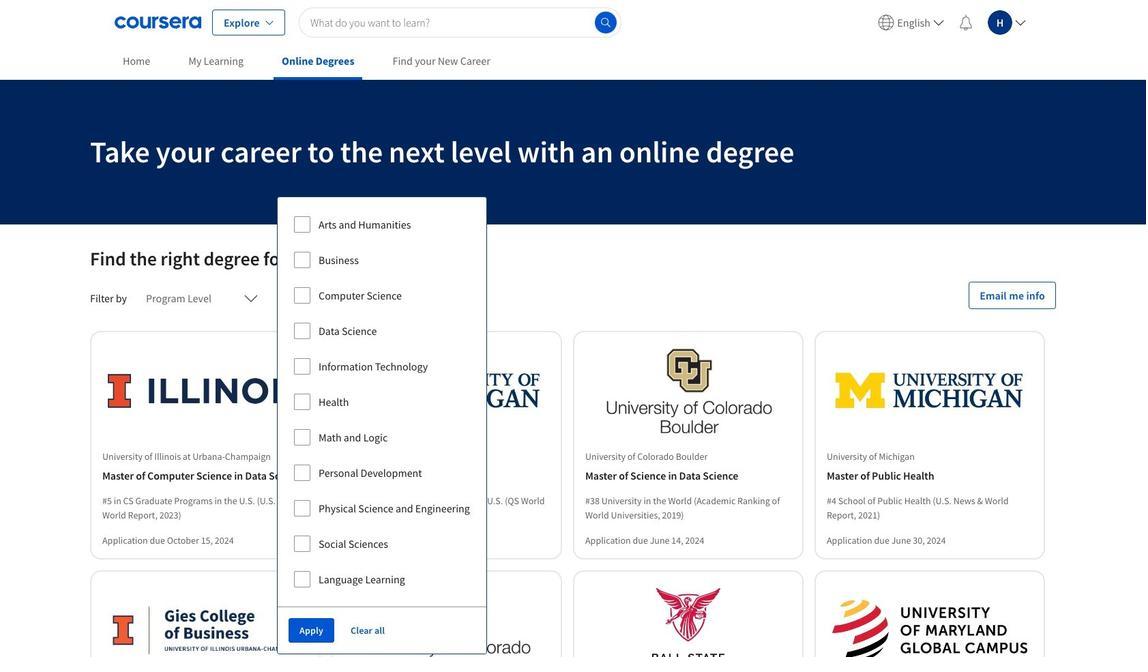 Task type: vqa. For each thing, say whether or not it's contained in the screenshot.
first University of Illinois at Urbana-Champaign logo from the bottom of the page
yes



Task type: describe. For each thing, give the bounding box(es) containing it.
2 university of illinois at urbana-champaign logo image from the top
[[108, 588, 303, 657]]

university of maryland global campus logo image
[[832, 588, 1028, 657]]

options list list box
[[278, 197, 486, 607]]

ball state university logo image
[[591, 588, 786, 657]]

1 university of michigan logo image from the left
[[349, 349, 544, 433]]

0 horizontal spatial university of colorado boulder logo image
[[349, 588, 544, 657]]

1 university of illinois at urbana-champaign logo image from the top
[[108, 349, 303, 433]]



Task type: locate. For each thing, give the bounding box(es) containing it.
university of colorado boulder logo image
[[591, 349, 786, 433], [349, 588, 544, 657]]

1 vertical spatial university of colorado boulder logo image
[[349, 588, 544, 657]]

1 vertical spatial university of illinois at urbana-champaign logo image
[[108, 588, 303, 657]]

0 horizontal spatial university of michigan logo image
[[349, 349, 544, 433]]

university of illinois at urbana-champaign logo image
[[108, 349, 303, 433], [108, 588, 303, 657]]

0 vertical spatial university of illinois at urbana-champaign logo image
[[108, 349, 303, 433]]

2 university of michigan logo image from the left
[[832, 349, 1028, 433]]

menu item
[[873, 6, 950, 39]]

None search field
[[299, 7, 622, 37]]

0 vertical spatial university of colorado boulder logo image
[[591, 349, 786, 433]]

menu
[[873, 0, 1032, 44]]

actions toolbar
[[278, 607, 486, 654]]

university of michigan logo image
[[349, 349, 544, 433], [832, 349, 1028, 433]]

1 horizontal spatial university of colorado boulder logo image
[[591, 349, 786, 433]]

1 horizontal spatial university of michigan logo image
[[832, 349, 1028, 433]]

coursera image
[[115, 11, 201, 33]]



